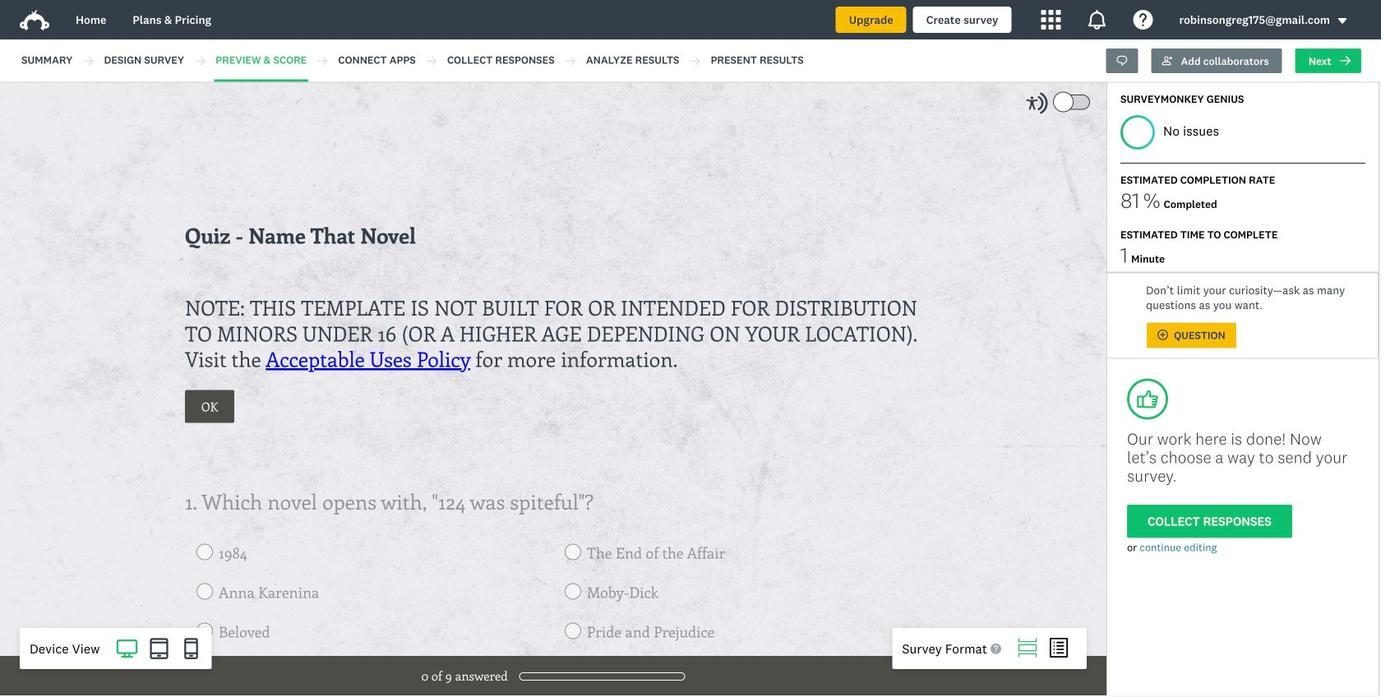 Task type: locate. For each thing, give the bounding box(es) containing it.
products icon image
[[1041, 10, 1061, 30], [1087, 10, 1107, 30]]

0 horizontal spatial products icon image
[[1041, 10, 1061, 30]]

1 horizontal spatial products icon image
[[1087, 10, 1107, 30]]

surveymonkey logo image
[[20, 10, 49, 31]]

help icon image
[[1133, 10, 1153, 30]]



Task type: vqa. For each thing, say whether or not it's contained in the screenshot.
1st 'Products Icon' from the left
yes



Task type: describe. For each thing, give the bounding box(es) containing it.
1 products icon image from the left
[[1041, 10, 1061, 30]]

dropdown arrow image
[[1337, 15, 1348, 27]]

switch to one question at a time image
[[1018, 638, 1037, 658]]

2 products icon image from the left
[[1087, 10, 1107, 30]]

switch to classic image
[[1049, 638, 1069, 658]]



